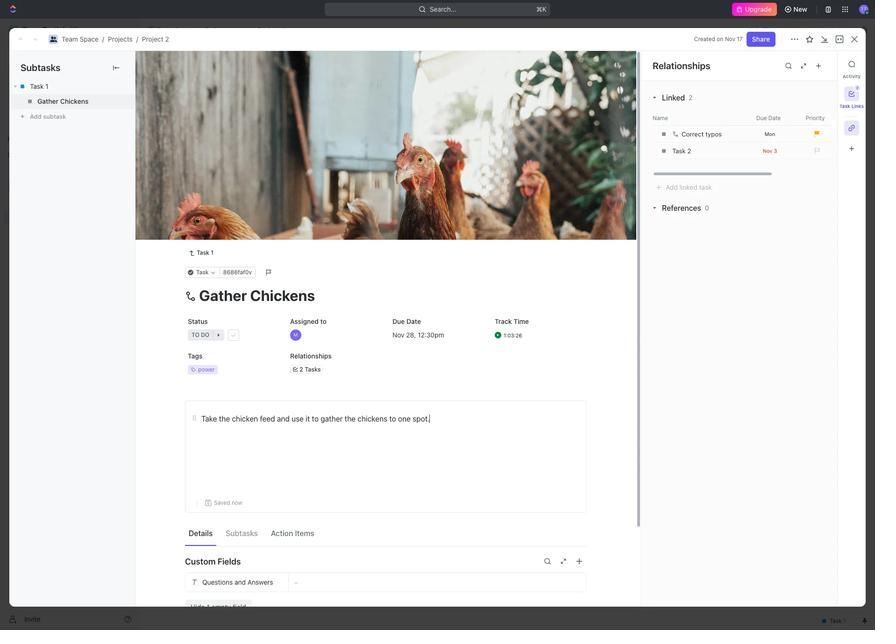 Task type: vqa. For each thing, say whether or not it's contained in the screenshot.
the List
yes



Task type: describe. For each thing, give the bounding box(es) containing it.
add inside button
[[30, 113, 41, 120]]

Edit task name text field
[[185, 287, 587, 304]]

1 horizontal spatial team space link
[[145, 24, 196, 36]]

now
[[232, 499, 243, 506]]

tags
[[188, 352, 202, 360]]

1 vertical spatial project
[[142, 35, 163, 43]]

2 vertical spatial task 1
[[197, 249, 214, 256]]

action items
[[271, 529, 314, 538]]

tt button
[[857, 2, 872, 17]]

– button
[[289, 573, 587, 592]]

2 inside the linked 2
[[689, 93, 693, 101]]

date
[[769, 114, 781, 121]]

date
[[407, 318, 421, 326]]

search...
[[430, 5, 457, 13]]

–
[[294, 579, 298, 586]]

due date
[[757, 114, 781, 121]]

0 horizontal spatial projects link
[[108, 35, 133, 43]]

favorites button
[[4, 134, 36, 145]]

nov for nov 3
[[763, 147, 773, 154]]

to inside to do dropdown button
[[192, 332, 199, 339]]

action
[[271, 529, 293, 538]]

space for team space
[[175, 26, 194, 34]]

time
[[514, 318, 529, 326]]

subtasks button
[[222, 525, 262, 542]]

fields
[[218, 557, 241, 566]]

1:03:26
[[504, 332, 522, 338]]

correct typos
[[682, 130, 722, 138]]

nov 28 , 12:30 pm
[[393, 331, 444, 339]]

task 2
[[188, 179, 208, 187]]

1 button for 2
[[210, 178, 223, 187]]

task sidebar navigation tab list
[[840, 57, 864, 156]]

automations button
[[791, 23, 839, 37]]

team space
[[157, 26, 194, 34]]

m button
[[287, 327, 382, 344]]

tasks
[[305, 365, 321, 373]]

tree inside sidebar navigation
[[4, 163, 136, 289]]

one
[[398, 415, 411, 423]]

1 vertical spatial task 1
[[188, 162, 207, 170]]

user group image
[[10, 183, 17, 189]]

set priority image
[[810, 144, 824, 158]]

1 the from the left
[[219, 415, 230, 423]]

gantt link
[[316, 84, 335, 97]]

2 horizontal spatial add task button
[[802, 57, 842, 72]]

pm
[[435, 331, 444, 339]]

mon
[[765, 131, 776, 137]]

saved now
[[214, 499, 243, 506]]

calendar
[[238, 86, 266, 94]]

power
[[198, 366, 215, 373]]

invite
[[24, 615, 41, 623]]

feed
[[260, 415, 275, 423]]

references
[[662, 204, 702, 212]]

new
[[794, 5, 808, 13]]

0
[[705, 204, 709, 212]]

typos
[[706, 130, 722, 138]]

add down the task 2
[[188, 195, 200, 203]]

take
[[201, 415, 217, 423]]

add down calendar link
[[251, 132, 262, 139]]

,
[[414, 331, 416, 339]]

details button
[[185, 525, 216, 542]]

task links
[[840, 103, 864, 109]]

inbox link
[[4, 61, 136, 76]]

1 horizontal spatial task 1 link
[[185, 247, 217, 259]]

1 horizontal spatial projects link
[[202, 24, 241, 36]]

0 horizontal spatial project 2 link
[[142, 35, 169, 43]]

board link
[[172, 84, 193, 97]]

created
[[695, 36, 716, 43]]

dashboards
[[22, 96, 59, 104]]

home
[[22, 49, 40, 57]]

28
[[406, 331, 414, 339]]

1 horizontal spatial and
[[277, 415, 290, 423]]

8686faf0v button
[[219, 267, 256, 278]]

name
[[653, 114, 668, 121]]

add subtask button
[[9, 109, 135, 124]]

links
[[852, 103, 864, 109]]

correct typos link
[[670, 126, 745, 142]]

1 horizontal spatial nov
[[725, 36, 736, 43]]

add task for bottommost the add task button
[[188, 195, 216, 203]]

questions
[[202, 578, 233, 586]]

‎task 2
[[673, 147, 691, 155]]

saved
[[214, 499, 230, 506]]

add linked task button
[[656, 183, 712, 191]]

dashboards link
[[4, 93, 136, 108]]

favorites
[[7, 136, 32, 143]]

0 horizontal spatial task 1 link
[[9, 79, 135, 94]]

2 vertical spatial project
[[162, 56, 204, 71]]

linked
[[662, 93, 685, 102]]

correct
[[682, 130, 704, 138]]

m
[[294, 332, 298, 338]]

gantt
[[317, 86, 335, 94]]

task button
[[185, 267, 220, 278]]

custom fields element
[[185, 573, 587, 615]]

nov 3
[[763, 147, 778, 154]]

task
[[700, 183, 712, 191]]

reposition
[[494, 225, 527, 233]]

hide
[[485, 109, 498, 116]]

gather chickens link
[[9, 94, 135, 109]]

power button
[[185, 362, 280, 378]]

set priority element
[[810, 144, 824, 158]]

relationships inside "task sidebar content" section
[[653, 60, 711, 71]]

activity
[[843, 73, 861, 79]]

gather
[[37, 97, 58, 105]]

upgrade
[[746, 5, 773, 13]]

add task for rightmost the add task button
[[808, 60, 836, 68]]



Task type: locate. For each thing, give the bounding box(es) containing it.
inbox
[[22, 65, 39, 72]]

nov
[[725, 36, 736, 43], [763, 147, 773, 154], [393, 331, 405, 339]]

to do button
[[185, 327, 280, 344]]

0 vertical spatial to do
[[173, 221, 191, 228]]

1 vertical spatial subtasks
[[226, 529, 258, 538]]

status
[[188, 318, 208, 326]]

subtasks
[[21, 62, 60, 73], [226, 529, 258, 538]]

1 horizontal spatial relationships
[[653, 60, 711, 71]]

action items button
[[267, 525, 318, 542]]

1 vertical spatial user group image
[[50, 36, 57, 42]]

0 vertical spatial add task
[[808, 60, 836, 68]]

priority
[[806, 114, 825, 121]]

0 horizontal spatial space
[[80, 35, 99, 43]]

mon button
[[747, 131, 794, 137]]

0 vertical spatial user group image
[[149, 28, 154, 32]]

1 horizontal spatial team
[[157, 26, 173, 34]]

0 vertical spatial nov
[[725, 36, 736, 43]]

0 horizontal spatial to do
[[173, 221, 191, 228]]

1 vertical spatial projects
[[108, 35, 133, 43]]

assigned
[[290, 318, 319, 326]]

do inside dropdown button
[[201, 332, 209, 339]]

subtask
[[43, 113, 66, 120]]

0 horizontal spatial add task button
[[184, 194, 220, 205]]

linked
[[680, 183, 698, 191]]

gather chickens
[[37, 97, 89, 105]]

user group image
[[149, 28, 154, 32], [50, 36, 57, 42]]

to do
[[173, 221, 191, 228], [192, 332, 209, 339]]

0 horizontal spatial projects
[[108, 35, 133, 43]]

1 horizontal spatial project 2 link
[[246, 24, 288, 36]]

the right take at the left of the page
[[219, 415, 230, 423]]

spot.
[[413, 415, 430, 423]]

docs
[[22, 80, 38, 88]]

1 vertical spatial relationships
[[290, 352, 332, 360]]

1 horizontal spatial do
[[201, 332, 209, 339]]

nov inside dropdown button
[[763, 147, 773, 154]]

add down dashboards
[[30, 113, 41, 120]]

0 vertical spatial relationships
[[653, 60, 711, 71]]

space for team space / projects / project 2
[[80, 35, 99, 43]]

in progress
[[173, 132, 211, 139]]

task 1 up the task 2
[[188, 162, 207, 170]]

2 tasks
[[300, 365, 321, 373]]

add task down the automations button
[[808, 60, 836, 68]]

2 the from the left
[[345, 415, 356, 423]]

add task button down calendar link
[[240, 130, 280, 141]]

to do down status
[[192, 332, 209, 339]]

take the chicken feed and use it to gather the chickens to one spot.
[[201, 415, 430, 423]]

0 vertical spatial space
[[175, 26, 194, 34]]

1 vertical spatial to do
[[192, 332, 209, 339]]

0 horizontal spatial nov
[[393, 331, 405, 339]]

add task button down the automations button
[[802, 57, 842, 72]]

share button down upgrade in the top of the page
[[757, 22, 786, 37]]

1 vertical spatial 1 button
[[210, 178, 223, 187]]

add task button
[[802, 57, 842, 72], [240, 130, 280, 141], [184, 194, 220, 205]]

1 vertical spatial team
[[62, 35, 78, 43]]

2 inside button
[[857, 86, 859, 90]]

1 vertical spatial due
[[393, 318, 405, 326]]

answers
[[248, 578, 273, 586]]

relationships
[[653, 60, 711, 71], [290, 352, 332, 360]]

space
[[175, 26, 194, 34], [80, 35, 99, 43]]

project 2 link
[[246, 24, 288, 36], [142, 35, 169, 43]]

team space link
[[145, 24, 196, 36], [62, 35, 99, 43]]

due left "date"
[[757, 114, 767, 121]]

1 horizontal spatial add task button
[[240, 130, 280, 141]]

0 horizontal spatial project 2
[[162, 56, 218, 71]]

0 horizontal spatial team space link
[[62, 35, 99, 43]]

0 vertical spatial task 1
[[30, 82, 48, 90]]

team space / projects / project 2
[[62, 35, 169, 43]]

share for share button under upgrade in the top of the page
[[763, 26, 781, 34]]

1 button down the progress
[[209, 162, 222, 171]]

1 vertical spatial nov
[[763, 147, 773, 154]]

due date
[[393, 318, 421, 326]]

automations
[[795, 26, 834, 34]]

1 horizontal spatial subtasks
[[226, 529, 258, 538]]

2 vertical spatial nov
[[393, 331, 405, 339]]

due for due date
[[393, 318, 405, 326]]

projects
[[214, 26, 238, 34], [108, 35, 133, 43]]

user group image up "home" link
[[50, 36, 57, 42]]

track
[[495, 318, 512, 326]]

task sidebar content section
[[639, 51, 876, 607]]

1 horizontal spatial to do
[[192, 332, 209, 339]]

1:03:26 button
[[492, 327, 587, 344]]

and left use
[[277, 415, 290, 423]]

0 vertical spatial task 1 link
[[9, 79, 135, 94]]

1 horizontal spatial projects
[[214, 26, 238, 34]]

1 vertical spatial space
[[80, 35, 99, 43]]

0 vertical spatial share
[[763, 26, 781, 34]]

0 horizontal spatial relationships
[[290, 352, 332, 360]]

chickens
[[358, 415, 388, 423]]

1 horizontal spatial space
[[175, 26, 194, 34]]

task 1 up 'task' dropdown button
[[197, 249, 214, 256]]

list link
[[208, 84, 221, 97]]

0 vertical spatial 1 button
[[209, 162, 222, 171]]

nov left 17
[[725, 36, 736, 43]]

due left date
[[393, 318, 405, 326]]

0 horizontal spatial add task
[[188, 195, 216, 203]]

reposition button
[[488, 221, 533, 236]]

task inside tab list
[[840, 103, 851, 109]]

team for team space / projects / project 2
[[62, 35, 78, 43]]

share button
[[757, 22, 786, 37], [747, 32, 776, 47]]

add linked task
[[666, 183, 712, 191]]

do
[[183, 221, 191, 228], [201, 332, 209, 339]]

1 vertical spatial and
[[235, 578, 246, 586]]

to do inside dropdown button
[[192, 332, 209, 339]]

‎task 2 link
[[670, 143, 745, 159]]

⌘k
[[537, 5, 547, 13]]

add left linked
[[666, 183, 678, 191]]

add task button down the task 2
[[184, 194, 220, 205]]

add down the automations button
[[808, 60, 820, 68]]

17
[[737, 36, 743, 43]]

task 1 link up chickens at the left
[[9, 79, 135, 94]]

0 horizontal spatial subtasks
[[21, 62, 60, 73]]

due date button
[[747, 114, 793, 122]]

0 horizontal spatial user group image
[[50, 36, 57, 42]]

1 vertical spatial add task button
[[240, 130, 280, 141]]

0 horizontal spatial and
[[235, 578, 246, 586]]

table
[[284, 86, 300, 94]]

sidebar navigation
[[0, 19, 140, 630]]

tt
[[861, 6, 867, 12]]

do down status
[[201, 332, 209, 339]]

and left answers
[[235, 578, 246, 586]]

2 vertical spatial add task
[[188, 195, 216, 203]]

task 1 link up 'task' dropdown button
[[185, 247, 217, 259]]

share button right 17
[[747, 32, 776, 47]]

0 horizontal spatial the
[[219, 415, 230, 423]]

Search tasks... text field
[[759, 106, 853, 120]]

relationships up the linked 2
[[653, 60, 711, 71]]

1 horizontal spatial due
[[757, 114, 767, 121]]

0 horizontal spatial team
[[62, 35, 78, 43]]

calendar link
[[237, 84, 266, 97]]

linked 2
[[662, 93, 693, 102]]

‎task
[[673, 147, 686, 155]]

task inside dropdown button
[[196, 269, 209, 276]]

1 horizontal spatial project 2
[[258, 26, 286, 34]]

priority button
[[793, 114, 840, 122]]

project
[[258, 26, 280, 34], [142, 35, 163, 43], [162, 56, 204, 71]]

home link
[[4, 45, 136, 60]]

custom
[[185, 557, 216, 566]]

and inside custom fields element
[[235, 578, 246, 586]]

add inside "task sidebar content" section
[[666, 183, 678, 191]]

0 vertical spatial due
[[757, 114, 767, 121]]

upgrade link
[[733, 3, 777, 16]]

0 vertical spatial and
[[277, 415, 290, 423]]

due for due date
[[757, 114, 767, 121]]

subtasks inside button
[[226, 529, 258, 538]]

to do down the task 2
[[173, 221, 191, 228]]

1 button right the task 2
[[210, 178, 223, 187]]

0 vertical spatial project
[[258, 26, 280, 34]]

task 1
[[30, 82, 48, 90], [188, 162, 207, 170], [197, 249, 214, 256]]

share for share button to the right of 17
[[752, 35, 770, 43]]

subtasks down now
[[226, 529, 258, 538]]

team for team space
[[157, 26, 173, 34]]

items
[[295, 529, 314, 538]]

8686faf0v
[[223, 269, 252, 276]]

nov 3 button
[[747, 147, 794, 154]]

add subtask
[[30, 113, 66, 120]]

2 vertical spatial add task button
[[184, 194, 220, 205]]

docs link
[[4, 77, 136, 92]]

share down upgrade in the top of the page
[[763, 26, 781, 34]]

0 vertical spatial do
[[183, 221, 191, 228]]

tree
[[4, 163, 136, 289]]

0 vertical spatial subtasks
[[21, 62, 60, 73]]

1 horizontal spatial the
[[345, 415, 356, 423]]

assignees button
[[378, 108, 421, 119]]

1 vertical spatial do
[[201, 332, 209, 339]]

questions and answers
[[202, 578, 273, 586]]

0 vertical spatial team
[[157, 26, 173, 34]]

1 button for 1
[[209, 162, 222, 171]]

0 horizontal spatial due
[[393, 318, 405, 326]]

chickens
[[60, 97, 89, 105]]

nov left the 28
[[393, 331, 405, 339]]

references 0
[[662, 204, 709, 212]]

add task down the calendar
[[251, 132, 276, 139]]

2 horizontal spatial add task
[[808, 60, 836, 68]]

change cover
[[538, 225, 581, 233]]

the
[[219, 415, 230, 423], [345, 415, 356, 423]]

task
[[822, 60, 836, 68], [30, 82, 44, 90], [840, 103, 851, 109], [263, 132, 276, 139], [188, 162, 203, 170], [188, 179, 203, 187], [202, 195, 216, 203], [197, 249, 209, 256], [196, 269, 209, 276]]

task 1 up dashboards
[[30, 82, 48, 90]]

add task down the task 2
[[188, 195, 216, 203]]

user group image left team space
[[149, 28, 154, 32]]

0 horizontal spatial do
[[183, 221, 191, 228]]

1 horizontal spatial add task
[[251, 132, 276, 139]]

do down the task 2
[[183, 221, 191, 228]]

0 vertical spatial add task button
[[802, 57, 842, 72]]

team
[[157, 26, 173, 34], [62, 35, 78, 43]]

the right gather
[[345, 415, 356, 423]]

1 vertical spatial task 1 link
[[185, 247, 217, 259]]

1 horizontal spatial user group image
[[149, 28, 154, 32]]

subtasks down home
[[21, 62, 60, 73]]

change cover button
[[533, 221, 587, 236]]

hide button
[[481, 108, 501, 119]]

0 vertical spatial projects
[[214, 26, 238, 34]]

1 vertical spatial project 2
[[162, 56, 218, 71]]

board
[[174, 86, 193, 94]]

2 horizontal spatial nov
[[763, 147, 773, 154]]

nov left 3
[[763, 147, 773, 154]]

due inside dropdown button
[[757, 114, 767, 121]]

created on nov 17
[[695, 36, 743, 43]]

0 vertical spatial project 2
[[258, 26, 286, 34]]

share right 17
[[752, 35, 770, 43]]

12:30
[[418, 331, 435, 339]]

relationships up 2 tasks on the bottom left of page
[[290, 352, 332, 360]]

1 vertical spatial add task
[[251, 132, 276, 139]]

1 vertical spatial share
[[752, 35, 770, 43]]

nov for nov 28 , 12:30 pm
[[393, 331, 405, 339]]

assignees
[[390, 109, 417, 116]]



